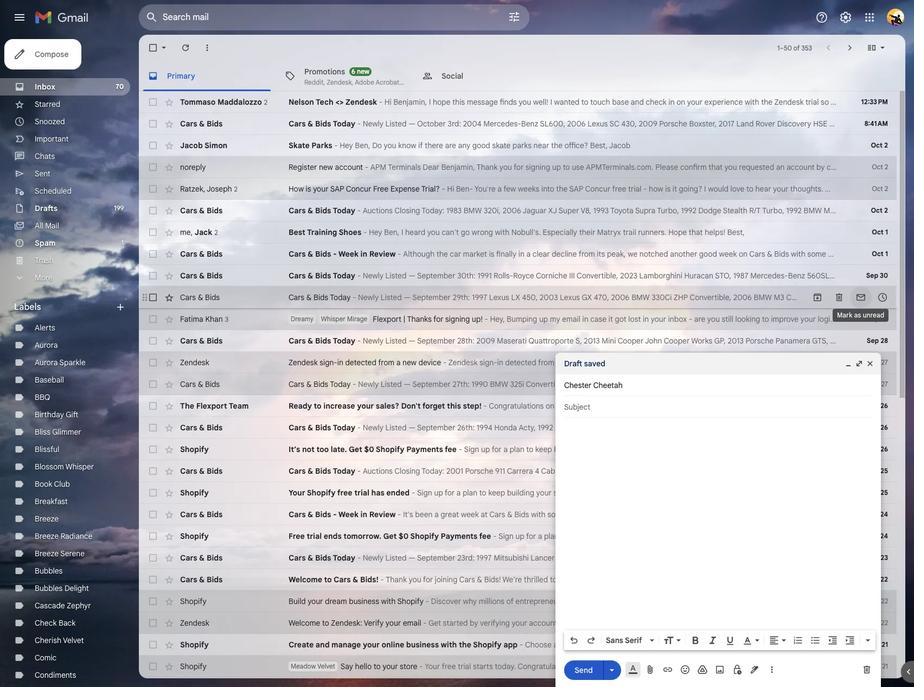 Task type: vqa. For each thing, say whether or not it's contained in the screenshot.
Collapse
no



Task type: locate. For each thing, give the bounding box(es) containing it.
1 welcome from the top
[[289, 575, 323, 585]]

1 sep 24 from the top
[[867, 510, 889, 519]]

newly for newly listed — september 30th: 1991 rolls-royce corniche iii convertible, 2023 lamborghini huracan sto, 1987 mercedes-benz 560sl, 2004 mercedes-benz e
[[363, 271, 384, 281]]

2 bids! from the left
[[485, 575, 501, 585]]

convertible, down 560sl,
[[787, 293, 828, 302]]

22 for build your dream business with shopify - discover why millions of entrepreneurs choose shopify to build their business. ﻿͏ ﻿͏ ﻿͏ ﻿͏ ﻿͏ ﻿͏ ﻿͏ ﻿͏ ﻿͏ ﻿͏ ﻿͏ ﻿͏ ﻿͏ ﻿͏ ﻿͏ ﻿͏ ﻿͏ ﻿͏ ﻿͏ ﻿͏ ﻿͏ ﻿͏ ﻿͏ ﻿͏ ﻿͏ ﻿͏ ﻿͏ ﻿͏ ﻿͏ ﻿͏ ﻿͏ ﻿͏ ﻿͏ ﻿͏ ﻿͏ ﻿͏ ﻿͏ ﻿͏ ﻿͏ ﻿͏ ﻿͏
[[882, 597, 889, 605]]

0 vertical spatial sell
[[866, 206, 879, 216]]

acty,
[[519, 423, 536, 433]]

1 vertical spatial email
[[403, 618, 422, 628]]

0 horizontal spatial as
[[592, 575, 600, 585]]

0 vertical spatial sep 24
[[867, 510, 889, 519]]

listed for newly listed — october 3rd: 2004 mercedes-benz sl600, 2006 lexus sc 430, 2009 porsche boxster, 2017 land rover discovery hse td6, 1997 bmw z3 2.8i ro
[[386, 119, 407, 129]]

1 aurora from the top
[[35, 340, 58, 350]]

inbox
[[35, 82, 55, 92]]

2 today: from the top
[[422, 466, 445, 476]]

hey right parks
[[340, 141, 353, 150]]

build
[[289, 597, 306, 606]]

0 vertical spatial are
[[445, 141, 457, 150]]

2 horizontal spatial of
[[794, 44, 800, 52]]

september down although
[[417, 271, 456, 281]]

for down parks
[[514, 162, 524, 172]]

bmw left 530i
[[851, 336, 869, 346]]

sep 22 for welcome to cars & bids! - thank you for joining cars & bids! we're thrilled to have you as a new member of the community. below are some quick links to help you get started. find t
[[867, 576, 889, 584]]

0 horizontal spatial keep
[[489, 488, 506, 498]]

7 cars & bids from the top
[[180, 380, 220, 389]]

formatting options toolbar
[[565, 631, 876, 650]]

sign for free trial ends tomorrow. get $0 shopify payments fee
[[499, 532, 514, 541]]

2 inside me , jack 2
[[215, 228, 218, 236]]

1 vertical spatial business
[[407, 640, 439, 650]]

None search field
[[139, 4, 530, 30]]

26 row from the top
[[139, 634, 898, 656]]

tab list inside main content
[[139, 61, 906, 91]]

2 welcome from the top
[[289, 618, 320, 628]]

more send options image
[[607, 665, 618, 676]]

grand for wagoneer,
[[789, 466, 810, 476]]

quattroporte
[[529, 336, 574, 346]]

cars & bids for cars & bids today - newly listed — september 28th: 2009 maserati quattroporte s, 2013 mini cooper john cooper works gp, 2013 porsche panamera gts, 2003 bmw 530i sedan, 1
[[180, 336, 223, 346]]

1 sep 25 from the top
[[867, 467, 889, 475]]

2 sep 25 from the top
[[867, 489, 889, 497]]

trial left ends
[[307, 532, 322, 541]]

device left o
[[889, 358, 911, 368]]

6 new
[[352, 67, 370, 75]]

week left at
[[461, 510, 479, 520]]

building for free trial ends tomorrow. get $0 shopify payments fee
[[589, 532, 616, 541]]

0 horizontal spatial into
[[542, 184, 555, 194]]

book club
[[35, 479, 70, 489]]

bubbles for bubbles link
[[35, 566, 63, 576]]

0 vertical spatial payments
[[407, 445, 443, 454]]

us
[[910, 184, 915, 194]]

hope
[[433, 97, 451, 107]]

account left minimize "image"
[[816, 358, 844, 368]]

row containing tommaso maddalozzo
[[139, 91, 915, 113]]

0 vertical spatial e
[[912, 271, 915, 281]]

0 horizontal spatial ben,
[[355, 141, 371, 150]]

today: down trial?
[[422, 206, 445, 216]]

2 right joseph
[[234, 185, 238, 193]]

1 vertical spatial 2009
[[477, 336, 495, 346]]

2 vertical spatial 26
[[881, 445, 889, 453]]

yelp
[[403, 78, 415, 86]]

auct
[[901, 206, 915, 216]]

0 horizontal spatial grand
[[765, 380, 786, 389]]

1 row from the top
[[139, 91, 915, 113]]

1 horizontal spatial your
[[425, 662, 440, 672]]

welcome for welcome to cars & bids! - thank you for joining cars & bids! we're thrilled to have you as a new member of the community. below are some quick links to help you get started. find t
[[289, 575, 323, 585]]

auctions for auctions closing today: 1983 bmw 320i, 2006 jaguar xj super v8, 1993 toyota supra turbo, 1992 dodge stealth r/t turbo, 1992 bmw m5 touring, sell a car auct
[[363, 206, 393, 216]]

2 vertical spatial get
[[429, 618, 441, 628]]

row up carrera
[[139, 439, 898, 460]]

$0 for late.
[[364, 445, 374, 454]]

12 row from the top
[[139, 330, 915, 352]]

1 horizontal spatial ben,
[[384, 227, 400, 237]]

for right thanks
[[434, 314, 444, 324]]

oct 2 for activation
[[873, 163, 889, 171]]

12 cars & bids from the top
[[180, 575, 223, 585]]

6 cars & bids from the top
[[180, 336, 223, 346]]

today for newly listed — september 29th: 1997 lexus lx 450, 2003 lexus gx 470, 2006 bmw 330ci zhp convertible, 2006 bmw m3 convertible, 1989 bmw 635csi, sell a 
[[330, 293, 351, 302]]

refresh image
[[180, 42, 191, 53]]

thank down skate
[[477, 162, 498, 172]]

main content containing promotions
[[139, 35, 915, 687]]

2 sep 24 from the top
[[867, 532, 889, 540]]

zendesk
[[346, 97, 377, 107], [775, 97, 804, 107], [180, 358, 209, 368], [289, 358, 318, 368], [449, 358, 478, 368], [785, 358, 814, 368], [180, 618, 209, 628]]

1 vertical spatial whisper
[[66, 462, 94, 472]]

0 vertical spatial get
[[349, 445, 363, 454]]

with up rover
[[745, 97, 760, 107]]

verifying
[[480, 618, 510, 628]]

sep 24 for cars & bids - week in review - it's been a great week at cars & bids with some fantastic finishes — including a lotus evora gt, which brought $90000, a gorgeous 1987 porsche 911
[[867, 510, 889, 519]]

auctions for auctions closing today: 2001 porsche 911 carrera 4 cabriolet, 1984 toyota land cruiser, 2011 bmw z4 sdrive35is, 1993 jeep grand wagoneer, 2003 volkswagen e
[[363, 466, 393, 476]]

get for tomorrow.
[[384, 532, 397, 541]]

ready
[[289, 401, 312, 411]]

skate parks - hey ben, do you know if there are any good skate parks near the office? best, jacob
[[289, 141, 631, 150]]

tab list
[[139, 61, 906, 91]]

cars & bids for cars & bids today - auctions closing today: 1983 bmw 320i, 2006 jaguar xj super v8, 1993 toyota supra turbo, 1992 dodge stealth r/t turbo, 1992 bmw m5 touring, sell a car auct
[[180, 206, 223, 216]]

26th:
[[458, 423, 475, 433]]

row up nobull's.
[[139, 200, 915, 222]]

flexport left |
[[373, 314, 402, 324]]

0 horizontal spatial benjamin,
[[394, 97, 427, 107]]

22 for welcome to cars & bids! - thank you for joining cars & bids! we're thrilled to have you as a new member of the community. below are some quick links to help you get started. find t
[[881, 576, 889, 584]]

discovery
[[778, 119, 812, 129]]

you're right ben- at top
[[475, 184, 496, 194]]

19 row from the top
[[139, 482, 898, 504]]

1996 right cima,
[[902, 553, 915, 563]]

0 vertical spatial email
[[563, 314, 581, 324]]

2 sep 26 from the top
[[867, 424, 889, 432]]

lexus left gx
[[560, 293, 581, 302]]

1 25 from the top
[[881, 467, 889, 475]]

2 26 from the top
[[881, 424, 889, 432]]

1 vertical spatial 22
[[882, 597, 889, 605]]

0 horizontal spatial up!
[[472, 314, 483, 324]]

22
[[881, 576, 889, 584], [882, 597, 889, 605], [882, 619, 889, 627]]

0 horizontal spatial 2013
[[584, 336, 600, 346]]

3 cars & bids from the top
[[180, 249, 223, 259]]

2 horizontal spatial sign
[[499, 532, 514, 541]]

love
[[731, 184, 745, 194]]

velvet inside meadow velvet say hello to your store - your free trial starts today. congratulations on starting your journey with shopify. ﻿͏ ﻿͏ ﻿͏ ﻿͏ ﻿͏ ﻿͏ ﻿͏ ﻿͏ ﻿͏ ﻿͏ ﻿͏ ﻿͏ ﻿͏ ﻿͏ ﻿͏ ﻿͏ ﻿͏ ﻿͏ ﻿͏ ﻿͏ ﻿͏ ﻿͏ ﻿͏ ﻿͏ ﻿͏ ﻿͏ ﻿͏ ﻿͏ ﻿͏ ﻿͏ ͏‌ ͏‌ ͏‌ ͏‌ ͏‌ ͏‌ ͏‌ ͏‌ ͏‌
[[318, 662, 335, 671]]

1 horizontal spatial hey
[[369, 227, 382, 237]]

and
[[631, 97, 644, 107], [888, 314, 901, 324], [316, 640, 330, 650], [640, 640, 653, 650]]

get for late.
[[349, 445, 363, 454]]

2 horizontal spatial some
[[808, 249, 827, 259]]

4 cars & bids from the top
[[180, 271, 223, 281]]

toolbar
[[807, 292, 894, 303]]

fee for it's not too late. get $0 shopify payments fee
[[445, 445, 457, 454]]

2 device from the left
[[579, 358, 602, 368]]

i
[[429, 97, 431, 107], [551, 97, 553, 107], [705, 184, 707, 194], [402, 227, 404, 237]]

15 row from the top
[[139, 395, 915, 417]]

8 row from the top
[[139, 243, 915, 265]]

0 vertical spatial 911
[[496, 466, 506, 476]]

main content
[[139, 35, 915, 687]]

as
[[855, 311, 862, 319], [592, 575, 600, 585]]

1 oct 1 from the top
[[873, 228, 889, 236]]

mercedes- up skate
[[484, 119, 522, 129]]

2 inside ratzek, joseph 2
[[234, 185, 238, 193]]

row down build your dream business with shopify - discover why millions of entrepreneurs choose shopify to build their business. ﻿͏ ﻿͏ ﻿͏ ﻿͏ ﻿͏ ﻿͏ ﻿͏ ﻿͏ ﻿͏ ﻿͏ ﻿͏ ﻿͏ ﻿͏ ﻿͏ ﻿͏ ﻿͏ ﻿͏ ﻿͏ ﻿͏ ﻿͏ ﻿͏ ﻿͏ ﻿͏ ﻿͏ ﻿͏ ﻿͏ ﻿͏ ﻿͏ ﻿͏ ﻿͏ ﻿͏ ﻿͏ ﻿͏ ﻿͏ ﻿͏ ﻿͏ ﻿͏ ﻿͏ ﻿͏ ﻿͏ ﻿͏
[[139, 612, 915, 634]]

but wait, you're not done yet! you still need to... a hello there! congratulations on creating
[[605, 401, 915, 411]]

the up rover
[[762, 97, 773, 107]]

oct 2 up car
[[873, 185, 889, 193]]

keep for free trial ends tomorrow. get $0 shopify payments fee
[[570, 532, 587, 541]]

oct
[[872, 141, 883, 149], [873, 163, 884, 171], [873, 185, 884, 193], [872, 206, 883, 214], [873, 228, 884, 236], [873, 250, 884, 258]]

mark as unread tooltip
[[833, 304, 889, 327]]

in down maserati
[[498, 358, 504, 368]]

1 24 from the top
[[881, 510, 889, 519]]

1 concur from the left
[[346, 184, 372, 194]]

1 horizontal spatial some
[[755, 575, 774, 585]]

1 vertical spatial some
[[548, 510, 567, 520]]

1 turbo, from the left
[[658, 206, 680, 216]]

september for 26th:
[[417, 423, 456, 433]]

1 closing from the top
[[395, 206, 420, 216]]

hear
[[756, 184, 772, 194]]

for
[[514, 162, 524, 172], [898, 184, 908, 194], [434, 314, 444, 324], [492, 445, 502, 454], [445, 488, 455, 498], [527, 532, 536, 541], [423, 575, 433, 585]]

today: up been
[[422, 466, 445, 476]]

2006 up office?
[[568, 119, 586, 129]]

1997 up get
[[839, 553, 854, 563]]

0 horizontal spatial free
[[338, 488, 353, 498]]

sep 30
[[867, 271, 889, 280]]

o
[[913, 358, 915, 368]]

22 row from the top
[[139, 547, 915, 569]]

toolbar inside main content
[[807, 292, 894, 303]]

sent
[[35, 169, 50, 179]]

sep 22
[[867, 576, 889, 584], [869, 597, 889, 605], [869, 619, 889, 627]]

0 vertical spatial good
[[473, 141, 491, 150]]

convertible, down its
[[577, 271, 619, 281]]

2 vertical spatial building
[[589, 532, 616, 541]]

grand right rf
[[765, 380, 786, 389]]

4 row from the top
[[139, 156, 915, 178]]

3 breeze from the top
[[35, 549, 59, 559]]

bubbles for bubbles delight
[[35, 584, 63, 593]]

check
[[646, 97, 667, 107]]

you're
[[475, 184, 496, 194], [559, 618, 580, 628]]

1 horizontal spatial building
[[555, 445, 582, 454]]

2 turbo, from the left
[[763, 206, 785, 216]]

2003
[[540, 293, 558, 302], [831, 336, 849, 346], [851, 466, 869, 476]]

aurora sparkle link
[[35, 358, 86, 368]]

minimize image
[[845, 359, 854, 368]]

2 aurora from the top
[[35, 358, 58, 368]]

looks
[[680, 358, 698, 368]]

2013 right the s,
[[584, 336, 600, 346]]

1 sep 26 from the top
[[867, 402, 889, 410]]

0 horizontal spatial 4x4,
[[822, 553, 837, 563]]

mazda up yet!
[[688, 380, 711, 389]]

row containing noreply
[[139, 156, 915, 178]]

to left the have
[[550, 575, 557, 585]]

2 oct 1 from the top
[[873, 250, 889, 258]]

jaguar left 'xj'
[[523, 206, 547, 216]]

1 today: from the top
[[422, 206, 445, 216]]

review for it's been a great week at cars & bids with some fantastic finishes — including a lotus evora gt, which brought $90000, a gorgeous 1987 porsche 911
[[370, 510, 396, 520]]

velvet for cherish
[[63, 636, 84, 646]]

fantastic
[[569, 510, 599, 520]]

2 review from the top
[[370, 510, 396, 520]]

1 horizontal spatial sap
[[570, 184, 584, 194]]

0 vertical spatial up!
[[472, 314, 483, 324]]

you right like
[[714, 358, 726, 368]]

business right "online"
[[407, 640, 439, 650]]

0 horizontal spatial 5
[[675, 423, 679, 433]]

sep down started.
[[869, 597, 880, 605]]

320i, left 1988
[[741, 423, 758, 433]]

but
[[607, 401, 619, 411]]

pop out image
[[856, 359, 864, 368]]

keep for it's not too late. get $0 shopify payments fee
[[536, 445, 553, 454]]

1 horizontal spatial mx-
[[713, 380, 727, 389]]

interruption. up the t in the right of the page
[[683, 532, 725, 541]]

bubbles down bubbles link
[[35, 584, 63, 593]]

1 horizontal spatial concur
[[586, 184, 611, 194]]

condiments link
[[35, 671, 76, 680]]

draft saved dialog
[[556, 353, 882, 687]]

parks
[[513, 141, 532, 150]]

ro
[[908, 119, 915, 129]]

listed for newly listed — september 23rd: 1997 mitsubishi lancer evolution iv gsr, 1999 nissan skyline gt-t coupe, 2002 toyota 4runner sr5 4x4, 1997 nissan cima, 1996
[[386, 553, 407, 563]]

benz left 560sl,
[[789, 271, 806, 281]]

jacob simon
[[180, 141, 228, 150]]

important
[[35, 134, 69, 144]]

dear
[[423, 162, 440, 172]]

compose button
[[4, 39, 82, 69]]

oct 1 for although the car market is finally in a clear decline from its peak, we notched another good week on cars & bids with some strong sales amid the slow
[[873, 250, 889, 258]]

16 row from the top
[[139, 417, 915, 439]]

concur up cars & bids today - auctions closing today: 1983 bmw 320i, 2006 jaguar xj super v8, 1993 toyota supra turbo, 1992 dodge stealth r/t turbo, 1992 bmw m5 touring, sell a car auct
[[586, 184, 611, 194]]

14 row from the top
[[139, 374, 915, 395]]

1 vertical spatial today:
[[422, 466, 445, 476]]

good left time at top right
[[861, 184, 879, 194]]

congratulations down choose in the bottom right of the page
[[518, 662, 573, 672]]

older image
[[845, 42, 856, 53]]

0 horizontal spatial your
[[289, 488, 305, 498]]

terminals
[[388, 162, 421, 172]]

0 horizontal spatial mx-
[[660, 423, 675, 433]]

1
[[778, 44, 781, 52], [886, 228, 889, 236], [121, 239, 124, 247], [886, 250, 889, 258], [914, 336, 915, 346]]

cars & bids - week in review - although the car market is finally in a clear decline from its peak, we notched another good week on cars & bids with some strong sales amid the slow
[[289, 249, 915, 259]]

0 vertical spatial not
[[662, 401, 674, 411]]

newly for newly listed — october 3rd: 2004 mercedes-benz sl600, 2006 lexus sc 430, 2009 porsche boxster, 2017 land rover discovery hse td6, 1997 bmw z3 2.8i ro
[[363, 119, 384, 129]]

0 horizontal spatial business
[[349, 597, 380, 606]]

0 horizontal spatial 1987
[[734, 271, 749, 281]]

3 device from the left
[[889, 358, 911, 368]]

from
[[579, 249, 595, 259], [379, 358, 395, 368], [539, 358, 555, 368], [648, 618, 665, 628]]

23
[[881, 554, 889, 562]]

labels navigation
[[0, 35, 139, 687]]

2 nissan from the left
[[856, 553, 879, 563]]

one
[[597, 618, 610, 628]]

bbq link
[[35, 393, 50, 402]]

25 for your shopify free trial has ended - sign up for a plan to keep building your store without interruption. ﻿͏ ﻿͏ ﻿͏ ﻿͏ ﻿͏ ﻿͏ ﻿͏ ﻿͏ ﻿͏ ﻿͏ ﻿͏ ﻿͏ ﻿͏ ﻿͏ ﻿͏ ﻿͏ ﻿͏ ﻿͏ ﻿͏ ﻿͏ ﻿͏ ﻿͏ ﻿͏ ﻿͏ ﻿͏ ﻿͏ ﻿͏ ﻿͏ ﻿͏ ﻿͏ ﻿͏ ﻿͏ ﻿͏ ﻿͏ ﻿͏ ﻿͏ ﻿͏ ﻿͏ ﻿͏ ﻿͏ ﻿͏ ﻿͏ ﻿͏ ﻿͏
[[881, 489, 889, 497]]

— for 23rd:
[[409, 553, 416, 563]]

breakfast
[[35, 497, 68, 507]]

2 27 from the top
[[882, 380, 889, 388]]

row up 'xj'
[[139, 178, 915, 200]]

which
[[733, 510, 753, 520]]

breeze for breeze serene
[[35, 549, 59, 559]]

week
[[339, 249, 359, 259], [339, 510, 359, 520]]

and left start
[[640, 640, 653, 650]]

0 vertical spatial free
[[613, 184, 627, 194]]

e down slow
[[912, 271, 915, 281]]

touring, down when
[[837, 206, 865, 216]]

1 horizontal spatial good
[[700, 249, 718, 259]]

jack
[[195, 227, 212, 237]]

0 vertical spatial sep 27
[[869, 358, 889, 366]]

your down "photos,"
[[614, 662, 630, 672]]

1 horizontal spatial are
[[695, 314, 706, 324]]

search mail image
[[142, 8, 162, 27]]

bmw left 325i at the right bottom
[[490, 380, 509, 389]]

september for 29th:
[[413, 293, 451, 302]]

building up cabriolet,
[[555, 445, 582, 454]]

trial left so at the top
[[806, 97, 820, 107]]

cars & bids for cars & bids - week in review - although the car market is finally in a clear decline from its peak, we notched another good week on cars & bids with some strong sales amid the slow
[[180, 249, 223, 259]]

jeep
[[770, 466, 787, 476]]

2 auctions from the top
[[363, 466, 393, 476]]

breeze radiance link
[[35, 532, 92, 541]]

convertible, up "- congratulations on signing up!" on the right bottom of page
[[526, 380, 568, 389]]

cars & bids for welcome to cars & bids! - thank you for joining cars & bids! we're thrilled to have you as a new member of the community. below are some quick links to help you get started. find t
[[180, 575, 223, 585]]

sep 24 up sep 23
[[867, 532, 889, 540]]

2 week from the top
[[339, 510, 359, 520]]

1 vertical spatial sep 26
[[867, 424, 889, 432]]

their down v8,
[[580, 227, 596, 237]]

oct 2 for m5
[[872, 206, 889, 214]]

mercedes- up m3
[[751, 271, 789, 281]]

bmw left m3
[[754, 293, 773, 302]]

like
[[700, 358, 712, 368]]

1 device from the left
[[419, 358, 442, 368]]

1 horizontal spatial jacob
[[610, 141, 631, 150]]

free
[[374, 184, 389, 194], [289, 532, 305, 541]]

1 horizontal spatial sell
[[896, 293, 908, 302]]

row down today.
[[139, 678, 898, 687]]

review for although the car market is finally in a clear decline from its peak, we notched another good week on cars & bids with some strong sales amid the slow
[[370, 249, 396, 259]]

ben, left heard
[[384, 227, 400, 237]]

it left got
[[609, 314, 614, 324]]

today for auctions closing today: 1983 bmw 320i, 2006 jaguar xj super v8, 1993 toyota supra turbo, 1992 dodge stealth r/t turbo, 1992 bmw m5 touring, sell a car auct
[[333, 206, 356, 216]]

benjamin, down yelp
[[394, 97, 427, 107]]

1 horizontal spatial 1993
[[753, 466, 769, 476]]

0 vertical spatial your
[[289, 488, 305, 498]]

maddalozzo
[[218, 97, 262, 107]]

lexus for sl600,
[[588, 119, 608, 129]]

3 sep 26 from the top
[[867, 445, 889, 453]]

the down skyline
[[664, 575, 675, 585]]

0 vertical spatial 1993
[[594, 206, 609, 216]]

there
[[425, 141, 444, 150]]

jaguar
[[523, 206, 547, 216], [883, 380, 907, 389]]

1 horizontal spatial benjamin,
[[442, 162, 475, 172]]

newly for newly listed — september 27th: 1990 bmw 325i convertible, 2012 bmw 650i convertible, 2022 mazda mx-5 miata rf grand touring, 2016 audi s3, 2001 jaguar xk
[[358, 380, 379, 389]]

4x4, right sr5
[[822, 553, 837, 563]]

free down apmterminals.com.
[[613, 184, 627, 194]]

cars & bids for cars & bids today - newly listed — september 26th: 1994 honda acty, 1992 bmw m5 touring, 1996 mazda mx-5 miata, 1983 bmw 320i, 1988 toyota land cruiser fj70 4x4, cars & bid
[[180, 423, 223, 433]]

velvet inside labels navigation
[[63, 636, 84, 646]]

tab list containing promotions
[[139, 61, 906, 91]]

good right any
[[473, 141, 491, 150]]

gt-
[[686, 553, 699, 563]]

oct for cars
[[873, 250, 884, 258]]

september for 27th:
[[413, 380, 451, 389]]

toggle confidential mode image
[[732, 665, 743, 675]]

get
[[349, 445, 363, 454], [384, 532, 397, 541], [429, 618, 441, 628]]

some up free trial ends tomorrow. get $0 shopify payments fee - sign up for a plan to keep building your store without interruption. ﻿͏ ﻿͏ ﻿͏ ﻿͏ ﻿͏ ﻿͏ ﻿͏ ﻿͏ ﻿͏ ﻿͏ ﻿͏ ﻿͏ ﻿͏ ﻿͏ ﻿͏ ﻿͏ ﻿͏ ﻿͏ ﻿͏ ﻿͏ ﻿͏ ﻿͏ ﻿͏ ﻿͏ ﻿͏ ﻿͏ ﻿͏ ﻿͏ ﻿͏ ﻿͏ ﻿͏ ﻿͏ ﻿͏ ﻿͏ ﻿͏ ﻿͏ ﻿͏ ﻿͏ ﻿͏ ﻿͏ ﻿͏ ﻿͏ ﻿͏ ﻿͏
[[548, 510, 567, 520]]

0 vertical spatial sign
[[465, 445, 480, 454]]

1 vertical spatial building
[[508, 488, 535, 498]]

0 vertical spatial mx-
[[713, 380, 727, 389]]

— right finishes
[[629, 510, 636, 520]]

911 down volkswagen
[[905, 510, 915, 520]]

2 sign- from the left
[[480, 358, 498, 368]]

0 horizontal spatial their
[[580, 227, 596, 237]]

congratulations
[[489, 401, 544, 411], [820, 401, 875, 411], [518, 662, 573, 672]]

cherish
[[35, 636, 61, 646]]

today
[[333, 119, 356, 129], [333, 206, 356, 216], [333, 271, 356, 281], [330, 293, 351, 302], [333, 336, 356, 346], [330, 380, 351, 389], [333, 423, 356, 433], [333, 466, 356, 476], [333, 553, 356, 563]]

1 2013 from the left
[[584, 336, 600, 346]]

newly for newly listed — september 29th: 1997 lexus lx 450, 2003 lexus gx 470, 2006 bmw 330ci zhp convertible, 2006 bmw m3 convertible, 1989 bmw 635csi, sell a 
[[358, 293, 379, 302]]

1 bubbles from the top
[[35, 566, 63, 576]]

step!
[[463, 401, 482, 411]]

your up "online"
[[386, 618, 401, 628]]

353
[[802, 44, 813, 52]]

today for newly listed — september 28th: 2009 maserati quattroporte s, 2013 mini cooper john cooper works gp, 2013 porsche panamera gts, 2003 bmw 530i sedan, 1
[[333, 336, 356, 346]]

breakfast link
[[35, 497, 68, 507]]

grand right jeep
[[789, 466, 810, 476]]

28 row from the top
[[139, 678, 898, 687]]

2 horizontal spatial plan
[[545, 532, 559, 541]]

week for it's been a great week at cars & bids with some fantastic finishes — including a lotus evora gt, which brought $90000, a gorgeous 1987 porsche 911
[[339, 510, 359, 520]]

tech
[[316, 97, 334, 107]]

2 breeze from the top
[[35, 532, 59, 541]]

sap right how on the left of the page
[[330, 184, 345, 194]]

1 week from the top
[[339, 249, 359, 259]]

0 vertical spatial 1996
[[618, 423, 633, 433]]

1 horizontal spatial free
[[442, 662, 456, 672]]

1 breeze from the top
[[35, 514, 59, 524]]

2 horizontal spatial building
[[589, 532, 616, 541]]

2 25 from the top
[[881, 489, 889, 497]]

2 24 from the top
[[881, 532, 889, 540]]

0 vertical spatial their
[[580, 227, 596, 237]]

530i
[[871, 336, 886, 346]]

2 row from the top
[[139, 113, 915, 135]]

2017
[[719, 119, 735, 129]]

1 vertical spatial keep
[[489, 488, 506, 498]]

2 verify from the left
[[744, 618, 764, 628]]

$0 for tomorrow.
[[399, 532, 409, 541]]

new up 2012
[[563, 358, 577, 368]]

row containing jacob simon
[[139, 135, 898, 156]]

close image
[[867, 359, 875, 368]]

— down it's
[[409, 553, 416, 563]]

interruption. for it's not too late. get $0 shopify payments fee - sign up for a plan to keep building your store without interruption. ﻿͏ ﻿͏ ﻿͏ ﻿͏ ﻿͏ ﻿͏ ﻿͏ ﻿͏ ﻿͏ ﻿͏ ﻿͏ ﻿͏ ﻿͏ ﻿͏ ﻿͏ ﻿͏ ﻿͏ ﻿͏ ﻿͏ ﻿͏ ﻿͏ ﻿͏ ﻿͏ ﻿͏ ﻿͏ ﻿͏ ﻿͏ ﻿͏ ﻿͏ ﻿͏ ﻿͏ ﻿͏ ﻿͏ ﻿͏ ﻿͏ ﻿͏ ﻿͏ ﻿͏ ﻿͏ ﻿͏ ﻿͏ ﻿͏ ﻿͏ ﻿͏
[[649, 445, 691, 454]]

iv
[[591, 553, 597, 563]]

lost
[[629, 314, 641, 324]]

breeze radiance
[[35, 532, 92, 541]]

today for newly listed — september 26th: 1994 honda acty, 1992 bmw m5 touring, 1996 mazda mx-5 miata, 1983 bmw 320i, 1988 toyota land cruiser fj70 4x4, cars & bid
[[333, 423, 356, 433]]

row
[[139, 91, 915, 113], [139, 113, 915, 135], [139, 135, 898, 156], [139, 156, 915, 178], [139, 178, 915, 200], [139, 200, 915, 222], [139, 222, 898, 243], [139, 243, 915, 265], [139, 265, 915, 287], [139, 287, 915, 308], [139, 308, 915, 330], [139, 330, 915, 352], [139, 352, 915, 374], [139, 374, 915, 395], [139, 395, 915, 417], [139, 417, 915, 439], [139, 439, 898, 460], [139, 460, 915, 482], [139, 482, 898, 504], [139, 504, 915, 526], [139, 526, 898, 547], [139, 547, 915, 569], [139, 569, 915, 591], [139, 591, 898, 612], [139, 612, 915, 634], [139, 634, 898, 656], [139, 656, 898, 678], [139, 678, 898, 687]]

signing down 29th:
[[446, 314, 470, 324]]

1 horizontal spatial email
[[563, 314, 581, 324]]

insert emoji ‪(⌘⇧2)‬ image
[[680, 665, 691, 675]]

11 cars & bids from the top
[[180, 553, 223, 563]]

1 vertical spatial good
[[861, 184, 879, 194]]

trash link
[[35, 256, 54, 266]]

1 horizontal spatial free
[[374, 184, 389, 194]]

and right create
[[316, 640, 330, 650]]

2004
[[463, 119, 482, 129], [834, 271, 853, 281]]

0 horizontal spatial cooper
[[618, 336, 644, 346]]

2 sep 27 from the top
[[869, 380, 889, 388]]

1 vertical spatial by
[[470, 618, 479, 628]]

1987 right sto,
[[734, 271, 749, 281]]

24
[[881, 510, 889, 519], [881, 532, 889, 540]]

None checkbox
[[148, 42, 159, 53], [148, 140, 159, 151], [148, 205, 159, 216], [148, 270, 159, 281], [148, 292, 159, 303], [148, 42, 159, 53], [148, 140, 159, 151], [148, 205, 159, 216], [148, 270, 159, 281], [148, 292, 159, 303]]

5
[[727, 380, 731, 389], [675, 423, 679, 433]]

indent less ‪(⌘[)‬ image
[[828, 635, 839, 646]]

indent more ‪(⌘])‬ image
[[845, 635, 856, 646]]

450,
[[523, 293, 538, 302]]

0 horizontal spatial device
[[419, 358, 442, 368]]

benjamin, down skate parks - hey ben, do you know if there are any good skate parks near the office? best, jacob
[[442, 162, 475, 172]]

3 26 from the top
[[881, 445, 889, 453]]

26 for it's not too late. get $0 shopify payments fee - sign up for a plan to keep building your store without interruption. ﻿͏ ﻿͏ ﻿͏ ﻿͏ ﻿͏ ﻿͏ ﻿͏ ﻿͏ ﻿͏ ﻿͏ ﻿͏ ﻿͏ ﻿͏ ﻿͏ ﻿͏ ﻿͏ ﻿͏ ﻿͏ ﻿͏ ﻿͏ ﻿͏ ﻿͏ ﻿͏ ﻿͏ ﻿͏ ﻿͏ ﻿͏ ﻿͏ ﻿͏ ﻿͏ ﻿͏ ﻿͏ ﻿͏ ﻿͏ ﻿͏ ﻿͏ ﻿͏ ﻿͏ ﻿͏ ﻿͏ ﻿͏ ﻿͏ ﻿͏ ﻿͏
[[881, 445, 889, 453]]

1 cooper from the left
[[618, 336, 644, 346]]

cooper
[[618, 336, 644, 346], [664, 336, 690, 346]]

2 closing from the top
[[395, 466, 420, 476]]

thoughts.
[[791, 184, 824, 194]]

are left any
[[445, 141, 457, 150]]

oct for m5
[[872, 206, 883, 214]]

2009 right 430,
[[639, 119, 658, 129]]

0 vertical spatial into
[[542, 184, 555, 194]]

italic ‪(⌘i)‬ image
[[708, 635, 719, 646]]

decline
[[552, 249, 577, 259]]

1 27 from the top
[[882, 358, 889, 366]]

to right hello
[[374, 662, 381, 672]]

$0 down it's
[[399, 532, 409, 541]]

5 row from the top
[[139, 178, 915, 200]]

free down apm
[[374, 184, 389, 194]]

sign- up 1990
[[480, 358, 498, 368]]

1 vertical spatial hey
[[369, 227, 382, 237]]

0 vertical spatial as
[[855, 311, 862, 319]]

8 cars & bids from the top
[[180, 423, 223, 433]]

september up joining
[[417, 553, 456, 563]]

2 bubbles from the top
[[35, 584, 63, 593]]

0 horizontal spatial you're
[[475, 184, 496, 194]]

7 row from the top
[[139, 222, 898, 243]]

your down "online"
[[383, 662, 398, 672]]

330ci
[[652, 293, 672, 302]]

70
[[116, 83, 124, 91]]

skate
[[493, 141, 511, 150]]

sign- up increase
[[320, 358, 338, 368]]

0 vertical spatial m5
[[825, 206, 835, 216]]

convertible, down huracan at the top of the page
[[690, 293, 732, 302]]

1 detected from the left
[[346, 358, 377, 368]]

without
[[621, 445, 647, 454], [574, 488, 600, 498], [655, 532, 681, 541]]

sign for it's not too late. get $0 shopify payments fee
[[465, 445, 480, 454]]

well!
[[534, 97, 549, 107]]

fee down 'forget'
[[445, 445, 457, 454]]

1 horizontal spatial m5
[[825, 206, 835, 216]]

welcome for welcome to zendesk: verify your email - get started by verifying your account you're just one click away from a brand new zendesk. verify your account your new account is nelsontec
[[289, 618, 320, 628]]

do
[[373, 141, 382, 150]]

row containing fatima khan
[[139, 308, 915, 330]]

6 row from the top
[[139, 200, 915, 222]]

1 auctions from the top
[[363, 206, 393, 216]]

2 cars & bids from the top
[[180, 206, 223, 216]]

None checkbox
[[148, 97, 159, 108], [148, 118, 159, 129], [148, 162, 159, 173], [148, 184, 159, 194], [148, 227, 159, 238], [148, 249, 159, 260], [148, 314, 159, 325], [148, 661, 159, 672], [148, 97, 159, 108], [148, 118, 159, 129], [148, 162, 159, 173], [148, 184, 159, 194], [148, 227, 159, 238], [148, 249, 159, 260], [148, 314, 159, 325], [148, 661, 159, 672]]

9 cars & bids from the top
[[180, 466, 223, 476]]

insert link ‪(⌘k)‬ image
[[663, 665, 674, 675]]

sep 25 for cars & bids today - auctions closing today: 2001 porsche 911 carrera 4 cabriolet, 1984 toyota land cruiser, 2011 bmw z4 sdrive35is, 1993 jeep grand wagoneer, 2003 volkswagen e
[[867, 467, 889, 475]]

25
[[881, 467, 889, 475], [881, 489, 889, 497]]

1 cars & bids from the top
[[180, 119, 223, 129]]

1 sign- from the left
[[320, 358, 338, 368]]

1 vertical spatial without
[[574, 488, 600, 498]]

lexus for 450,
[[560, 293, 581, 302]]

— up the don't
[[404, 380, 411, 389]]

10 cars & bids from the top
[[180, 510, 223, 520]]

0 vertical spatial interruption.
[[649, 445, 691, 454]]

more options image
[[769, 665, 776, 675]]

0 vertical spatial 5
[[727, 380, 731, 389]]

1 horizontal spatial 2004
[[834, 271, 853, 281]]

bmw down thoughts.
[[804, 206, 823, 216]]

1 review from the top
[[370, 249, 396, 259]]

2 up time at top right
[[885, 163, 889, 171]]

aurora for aurora link
[[35, 340, 58, 350]]

velvet for meadow
[[318, 662, 335, 671]]

3
[[225, 315, 229, 323]]

your down "4"
[[537, 488, 552, 498]]

as right mark at the right top of page
[[855, 311, 862, 319]]

2023
[[621, 271, 638, 281]]



Task type: describe. For each thing, give the bounding box(es) containing it.
redo ‪(⌘y)‬ image
[[586, 635, 597, 646]]

0 vertical spatial best,
[[591, 141, 608, 150]]

oct 2 for would
[[873, 185, 889, 193]]

sep right indent more ‪(⌘])‬ icon
[[869, 641, 881, 649]]

25 for cars & bids today - auctions closing today: 2001 porsche 911 carrera 4 cabriolet, 1984 toyota land cruiser, 2011 bmw z4 sdrive35is, 1993 jeep grand wagoneer, 2003 volkswagen e
[[881, 467, 889, 475]]

building for it's not too late. get $0 shopify payments fee
[[555, 445, 582, 454]]

1 vertical spatial sell
[[896, 293, 908, 302]]

1 horizontal spatial business
[[407, 640, 439, 650]]

fatima khan 3
[[180, 314, 229, 324]]

oct for activation
[[873, 163, 884, 171]]

primary tab
[[139, 61, 275, 91]]

2 vertical spatial are
[[742, 575, 753, 585]]

up up mitsubishi
[[516, 532, 525, 541]]

sep 26 for cars & bids today - newly listed — september 26th: 1994 honda acty, 1992 bmw m5 touring, 1996 mazda mx-5 miata, 1983 bmw 320i, 1988 toyota land cruiser fj70 4x4, cars & bid
[[867, 424, 889, 432]]

up left use at right top
[[553, 162, 561, 172]]

1 vertical spatial benjamin,
[[442, 162, 475, 172]]

including
[[638, 510, 669, 520]]

today for newly listed — september 27th: 1990 bmw 325i convertible, 2012 bmw 650i convertible, 2022 mazda mx-5 miata rf grand touring, 2016 audi s3, 2001 jaguar xk
[[330, 380, 351, 389]]

17 row from the top
[[139, 439, 898, 460]]

sep 26 for it's not too late. get $0 shopify payments fee - sign up for a plan to keep building your store without interruption. ﻿͏ ﻿͏ ﻿͏ ﻿͏ ﻿͏ ﻿͏ ﻿͏ ﻿͏ ﻿͏ ﻿͏ ﻿͏ ﻿͏ ﻿͏ ﻿͏ ﻿͏ ﻿͏ ﻿͏ ﻿͏ ﻿͏ ﻿͏ ﻿͏ ﻿͏ ﻿͏ ﻿͏ ﻿͏ ﻿͏ ﻿͏ ﻿͏ ﻿͏ ﻿͏ ﻿͏ ﻿͏ ﻿͏ ﻿͏ ﻿͏ ﻿͏ ﻿͏ ﻿͏ ﻿͏ ﻿͏ ﻿͏ ﻿͏ ﻿͏ ﻿͏
[[867, 445, 889, 453]]

26 for cars & bids today - newly listed — september 26th: 1994 honda acty, 1992 bmw m5 touring, 1996 mazda mx-5 miata, 1983 bmw 320i, 1988 toyota land cruiser fj70 4x4, cars & bid
[[881, 424, 889, 432]]

1 vertical spatial free
[[338, 488, 353, 498]]

without for it's not too late. get $0 shopify payments fee
[[621, 445, 647, 454]]

1 vertical spatial 28
[[881, 337, 889, 345]]

bbq
[[35, 393, 50, 402]]

1 vertical spatial interruption.
[[601, 488, 644, 498]]

cars & bids today - auctions closing today: 2001 porsche 911 carrera 4 cabriolet, 1984 toyota land cruiser, 2011 bmw z4 sdrive35is, 1993 jeep grand wagoneer, 2003 volkswagen e
[[289, 466, 915, 476]]

acrobat,
[[376, 78, 401, 86]]

today.
[[495, 662, 516, 672]]

september for 23rd:
[[417, 553, 456, 563]]

z4
[[703, 466, 712, 476]]

2 horizontal spatial your
[[813, 618, 828, 628]]

your up 1984
[[584, 445, 599, 454]]

Search mail text field
[[163, 12, 478, 23]]

— for 29th:
[[404, 293, 411, 302]]

2 vertical spatial land
[[619, 466, 637, 476]]

account right the an
[[787, 162, 815, 172]]

1 horizontal spatial mazda
[[688, 380, 711, 389]]

cars & bids for cars & bids - week in review - it's been a great week at cars & bids with some fantastic finishes — including a lotus evora gt, which brought $90000, a gorgeous 1987 porsche 911
[[180, 510, 223, 520]]

2006 up looking
[[734, 293, 752, 302]]

your right improve
[[801, 314, 817, 324]]

september for 28th:
[[417, 336, 456, 346]]

0 horizontal spatial email
[[403, 618, 422, 628]]

for left joining
[[423, 575, 433, 585]]

0 horizontal spatial benz
[[522, 119, 539, 129]]

its
[[597, 249, 606, 259]]

30th:
[[458, 271, 476, 281]]

a right when
[[855, 184, 859, 194]]

bmw left "650i"
[[588, 380, 606, 389]]

amid
[[873, 249, 889, 259]]

congratulations for meadow velvet say hello to your store - your free trial starts today. congratulations on starting your journey with shopify. ﻿͏ ﻿͏ ﻿͏ ﻿͏ ﻿͏ ﻿͏ ﻿͏ ﻿͏ ﻿͏ ﻿͏ ﻿͏ ﻿͏ ﻿͏ ﻿͏ ﻿͏ ﻿͏ ﻿͏ ﻿͏ ﻿͏ ﻿͏ ﻿͏ ﻿͏ ﻿͏ ﻿͏ ﻿͏ ﻿͏ ﻿͏ ﻿͏ ﻿͏ ﻿͏ ͏‌ ͏‌ ͏‌ ͏‌ ͏‌ ͏‌ ͏‌ ͏‌ ͏‌
[[518, 662, 573, 672]]

— for 3rd:
[[409, 119, 416, 129]]

0 horizontal spatial 1992
[[538, 423, 554, 433]]

build
[[631, 597, 648, 606]]

1 app from the left
[[504, 640, 518, 650]]

skyline
[[660, 553, 684, 563]]

insert files using drive image
[[698, 665, 709, 675]]

new down parks
[[319, 162, 333, 172]]

congratulations for but wait, you're not done yet! you still need to... a hello there! congratulations on creating
[[820, 401, 875, 411]]

cherish velvet
[[35, 636, 84, 646]]

2 vertical spatial touring,
[[588, 423, 616, 433]]

to up evolution
[[561, 532, 568, 541]]

in down shoes
[[361, 249, 368, 259]]

sans serif option
[[604, 635, 648, 646]]

0 horizontal spatial 2009
[[477, 336, 495, 346]]

1 vertical spatial land
[[802, 423, 820, 433]]

bmw left z4
[[683, 466, 702, 476]]

breeze for breeze radiance
[[35, 532, 59, 541]]

labels heading
[[14, 302, 115, 313]]

store down cabriolet,
[[554, 488, 572, 498]]

how is your sap concur free expense trial? - hi ben- you're a few weeks into the sap concur free trial - how is it going? i would love to hear your thoughts. when is a good time for us
[[289, 184, 915, 194]]

sep down volkswagen
[[867, 489, 880, 497]]

1 down car
[[886, 228, 889, 236]]

row containing ratzek, joseph
[[139, 178, 915, 200]]

baseball link
[[35, 375, 64, 385]]

delight
[[65, 584, 89, 593]]

logistics
[[819, 314, 847, 324]]

sep left creating
[[867, 402, 880, 410]]

book
[[35, 479, 52, 489]]

to left help
[[813, 575, 820, 585]]

can't
[[442, 227, 459, 237]]

looking
[[736, 314, 761, 324]]

2 inside tommaso maddalozzo 2
[[264, 98, 268, 106]]

interruption. for free trial ends tomorrow. get $0 shopify payments fee - sign up for a plan to keep building your store without interruption. ﻿͏ ﻿͏ ﻿͏ ﻿͏ ﻿͏ ﻿͏ ﻿͏ ﻿͏ ﻿͏ ﻿͏ ﻿͏ ﻿͏ ﻿͏ ﻿͏ ﻿͏ ﻿͏ ﻿͏ ﻿͏ ﻿͏ ﻿͏ ﻿͏ ﻿͏ ﻿͏ ﻿͏ ﻿͏ ﻿͏ ﻿͏ ﻿͏ ﻿͏ ﻿͏ ﻿͏ ﻿͏ ﻿͏ ﻿͏ ﻿͏ ﻿͏ ﻿͏ ﻿͏ ﻿͏ ﻿͏ ﻿͏ ﻿͏ ﻿͏ ﻿͏
[[683, 532, 725, 541]]

your up 1999 on the right of the page
[[618, 532, 634, 541]]

main menu image
[[13, 11, 26, 24]]

newly for newly listed — september 26th: 1994 honda acty, 1992 bmw m5 touring, 1996 mazda mx-5 miata, 1983 bmw 320i, 1988 toyota land cruiser fj70 4x4, cars & bid
[[363, 423, 384, 433]]

to down acty,
[[527, 445, 534, 454]]

sep right fj70
[[867, 424, 880, 432]]

super
[[559, 206, 580, 216]]

0 horizontal spatial mercedes-
[[484, 119, 522, 129]]

is right when
[[848, 184, 853, 194]]

1 horizontal spatial 1983
[[704, 423, 719, 433]]

2012
[[570, 380, 586, 389]]

cars & bids for cars & bids today - newly listed — september 23rd: 1997 mitsubishi lancer evolution iv gsr, 1999 nissan skyline gt-t coupe, 2002 toyota 4runner sr5 4x4, 1997 nissan cima, 1996
[[180, 553, 223, 563]]

newly for newly listed — september 23rd: 1997 mitsubishi lancer evolution iv gsr, 1999 nissan skyline gt-t coupe, 2002 toyota 4runner sr5 4x4, 1997 nissan cima, 1996
[[363, 553, 384, 563]]

newly for newly listed — september 28th: 2009 maserati quattroporte s, 2013 mini cooper john cooper works gp, 2013 porsche panamera gts, 2003 bmw 530i sedan, 1
[[363, 336, 384, 346]]

1 vertical spatial jaguar
[[883, 380, 907, 389]]

account up 'more formatting options' icon
[[846, 618, 874, 628]]

2 jacob from the left
[[610, 141, 631, 150]]

porsche up 23
[[875, 510, 903, 520]]

sep right wagoneer,
[[867, 467, 880, 475]]

2 horizontal spatial signing
[[557, 401, 582, 411]]

1 vertical spatial 1993
[[753, 466, 769, 476]]

new up indent less ‪(⌘[)‬ icon
[[830, 618, 844, 628]]

1 26 from the top
[[881, 402, 889, 410]]

cars & bids for cars & bids today - newly listed — september 29th: 1997 lexus lx 450, 2003 lexus gx 470, 2006 bmw 330ci zhp convertible, 2006 bmw m3 convertible, 1989 bmw 635csi, sell a 
[[180, 293, 220, 302]]

for up lancer
[[527, 532, 536, 541]]

baseball
[[35, 375, 64, 385]]

manage
[[332, 640, 361, 650]]

0 vertical spatial that
[[709, 162, 723, 172]]

case
[[591, 314, 607, 324]]

attach files image
[[646, 665, 656, 675]]

promotions, 6 new messages, tab
[[276, 61, 415, 91]]

0 vertical spatial 21
[[882, 641, 889, 649]]

9 row from the top
[[139, 265, 915, 287]]

0 horizontal spatial are
[[445, 141, 457, 150]]

trail
[[624, 227, 637, 237]]

with left the strong
[[792, 249, 806, 259]]

2 vertical spatial some
[[755, 575, 774, 585]]

more formatting options image
[[863, 635, 874, 646]]

september for 30th:
[[417, 271, 456, 281]]

you left "had"
[[864, 97, 876, 107]]

help
[[822, 575, 837, 585]]

from right "away"
[[648, 618, 665, 628]]

toyota right 2002
[[751, 553, 774, 563]]

2 app from the left
[[771, 640, 784, 650]]

john
[[646, 336, 663, 346]]

2 horizontal spatial good
[[861, 184, 879, 194]]

1 vertical spatial sep 28
[[868, 337, 889, 345]]

done
[[676, 401, 693, 411]]

0 vertical spatial benjamin,
[[394, 97, 427, 107]]

20 row from the top
[[139, 504, 915, 526]]

0 horizontal spatial week
[[461, 510, 479, 520]]

10 row from the top
[[139, 287, 915, 308]]

0 horizontal spatial 2004
[[463, 119, 482, 129]]

1 vertical spatial 1987
[[858, 510, 873, 520]]

21 row from the top
[[139, 526, 898, 547]]

cima,
[[881, 553, 900, 563]]

up up great
[[434, 488, 443, 498]]

corniche
[[536, 271, 568, 281]]

a up sales?
[[397, 358, 401, 368]]

best
[[289, 227, 306, 237]]

Subject field
[[565, 402, 873, 413]]

1 vertical spatial into
[[753, 358, 766, 368]]

sl600,
[[541, 119, 566, 129]]

2 concur from the left
[[586, 184, 611, 194]]

today for auctions closing today: 2001 porsche 911 carrera 4 cabriolet, 1984 toyota land cruiser, 2011 bmw z4 sdrive35is, 1993 jeep grand wagoneer, 2003 volkswagen e
[[333, 466, 356, 476]]

0 vertical spatial week
[[720, 249, 738, 259]]

you up few
[[500, 162, 512, 172]]

2 up car
[[885, 185, 889, 193]]

the right near
[[552, 141, 563, 150]]

1 horizontal spatial land
[[737, 119, 754, 129]]

with right now
[[713, 640, 727, 650]]

0 horizontal spatial 2001
[[447, 466, 464, 476]]

convertible, up you're
[[625, 380, 667, 389]]

you up gp,
[[708, 314, 720, 324]]

1 sap from the left
[[330, 184, 345, 194]]

operations
[[849, 314, 886, 324]]

2 horizontal spatial benz
[[893, 271, 910, 281]]

would
[[709, 184, 729, 194]]

1 horizontal spatial not
[[662, 401, 674, 411]]

0 vertical spatial 2001
[[865, 380, 882, 389]]

2 vertical spatial sep 22
[[869, 619, 889, 627]]

25 row from the top
[[139, 612, 915, 634]]

1 vertical spatial 2004
[[834, 271, 853, 281]]

a up great
[[457, 488, 461, 498]]

0 horizontal spatial lexus
[[490, 293, 510, 302]]

your down the panamera
[[768, 358, 783, 368]]

there!
[[798, 401, 818, 411]]

1 vertical spatial 5
[[675, 423, 679, 433]]

settings image
[[840, 11, 853, 24]]

1 vertical spatial best,
[[728, 227, 745, 237]]

bmw left z3
[[864, 119, 882, 129]]

trial left starts
[[458, 662, 471, 672]]

gmail image
[[35, 7, 94, 28]]

time
[[881, 184, 896, 194]]

2 horizontal spatial 2003
[[851, 466, 869, 476]]

1990
[[472, 380, 488, 389]]

discard draft ‪(⌘⇧d)‬ image
[[862, 665, 873, 675]]

1 sep 27 from the top
[[869, 358, 889, 366]]

1 horizontal spatial 320i,
[[741, 423, 758, 433]]

1 vertical spatial sign
[[417, 488, 433, 498]]

more button
[[0, 269, 130, 287]]

undo ‪(⌘z)‬ image
[[569, 635, 580, 646]]

1 verify from the left
[[364, 618, 384, 628]]

bulleted list ‪(⌘⇧8)‬ image
[[811, 635, 821, 646]]

1 vertical spatial this
[[447, 401, 461, 411]]

fee for free trial ends tomorrow. get $0 shopify payments fee
[[480, 532, 492, 541]]

i left heard
[[402, 227, 404, 237]]

0 vertical spatial 1983
[[447, 206, 462, 216]]

sc
[[610, 119, 620, 129]]

is left nelsontec
[[876, 618, 881, 628]]

1 vertical spatial 2003
[[831, 336, 849, 346]]

whisper inside labels navigation
[[66, 462, 94, 472]]

24 for cars & bids - week in review - it's been a great week at cars & bids with some fantastic finishes — including a lotus evora gt, which brought $90000, a gorgeous 1987 porsche 911
[[881, 510, 889, 519]]

new inside tab
[[357, 67, 370, 75]]

send
[[575, 665, 593, 675]]

has
[[372, 488, 385, 498]]

1997 right td6,
[[846, 119, 862, 129]]

need
[[737, 401, 755, 411]]

upload
[[586, 640, 610, 650]]

1988
[[760, 423, 776, 433]]

today: for 2001
[[422, 466, 445, 476]]

2 detected from the left
[[506, 358, 537, 368]]

create and manage your online business with the shopify app - choose a theme, upload photos, and start selling now with the shopify app ͏‌ ͏‌ ͏‌ ͏‌ ͏‌ ͏‌ ͏‌ ͏‌ ͏‌ ͏‌ ͏‌ ͏‌ ͏‌ ͏‌ ͏‌ ͏‌ ͏‌ ͏‌ ͏‌ ͏‌ ͏‌ ͏‌ ͏‌ ͏‌ ͏‌ ͏‌ ͏‌ ͏‌ ͏‌ ͏‌ ͏‌ ͏‌ ͏‌ ͏‌ ͏‌ ͏‌ ͏‌ ͏‌ ͏‌ ͏‌ ͏‌ ͏‌
[[289, 640, 866, 650]]

1 vertical spatial e
[[913, 466, 915, 476]]

numbered list ‪(⌘⇧7)‬ image
[[793, 635, 804, 646]]

sep 24 for free trial ends tomorrow. get $0 shopify payments fee - sign up for a plan to keep building your store without interruption. ﻿͏ ﻿͏ ﻿͏ ﻿͏ ﻿͏ ﻿͏ ﻿͏ ﻿͏ ﻿͏ ﻿͏ ﻿͏ ﻿͏ ﻿͏ ﻿͏ ﻿͏ ﻿͏ ﻿͏ ﻿͏ ﻿͏ ﻿͏ ﻿͏ ﻿͏ ﻿͏ ﻿͏ ﻿͏ ﻿͏ ﻿͏ ﻿͏ ﻿͏ ﻿͏ ﻿͏ ﻿͏ ﻿͏ ﻿͏ ﻿͏ ﻿͏ ﻿͏ ﻿͏ ﻿͏ ﻿͏ ﻿͏ ﻿͏ ﻿͏ ﻿͏
[[867, 532, 889, 540]]

bmw up go
[[464, 206, 482, 216]]

0 vertical spatial 2003
[[540, 293, 558, 302]]

today for newly listed — september 23rd: 1997 mitsubishi lancer evolution iv gsr, 1999 nissan skyline gt-t coupe, 2002 toyota 4runner sr5 4x4, 1997 nissan cima, 1996
[[333, 553, 356, 563]]

470,
[[594, 293, 610, 302]]

in up increase
[[338, 358, 344, 368]]

in left case
[[583, 314, 589, 324]]

24 for free trial ends tomorrow. get $0 shopify payments fee - sign up for a plan to keep building your store without interruption. ﻿͏ ﻿͏ ﻿͏ ﻿͏ ﻿͏ ﻿͏ ﻿͏ ﻿͏ ﻿͏ ﻿͏ ﻿͏ ﻿͏ ﻿͏ ﻿͏ ﻿͏ ﻿͏ ﻿͏ ﻿͏ ﻿͏ ﻿͏ ﻿͏ ﻿͏ ﻿͏ ﻿͏ ﻿͏ ﻿͏ ﻿͏ ﻿͏ ﻿͏ ﻿͏ ﻿͏ ﻿͏ ﻿͏ ﻿͏ ﻿͏ ﻿͏ ﻿͏ ﻿͏ ﻿͏ ﻿͏ ﻿͏ ﻿͏ ﻿͏ ﻿͏
[[881, 532, 889, 540]]

0 vertical spatial 320i,
[[484, 206, 501, 216]]

your right how on the left of the page
[[313, 184, 329, 194]]

promotions
[[305, 67, 345, 76]]

50
[[785, 44, 793, 52]]

matryx
[[598, 227, 622, 237]]

430,
[[622, 119, 637, 129]]

send button
[[565, 661, 604, 680]]

got
[[615, 314, 627, 324]]

2006 down few
[[503, 206, 522, 216]]

1 vertical spatial it
[[609, 314, 614, 324]]

a left few
[[498, 184, 502, 194]]

0 vertical spatial still
[[722, 314, 734, 324]]

free trial ends tomorrow. get $0 shopify payments fee - sign up for a plan to keep building your store without interruption. ﻿͏ ﻿͏ ﻿͏ ﻿͏ ﻿͏ ﻿͏ ﻿͏ ﻿͏ ﻿͏ ﻿͏ ﻿͏ ﻿͏ ﻿͏ ﻿͏ ﻿͏ ﻿͏ ﻿͏ ﻿͏ ﻿͏ ﻿͏ ﻿͏ ﻿͏ ﻿͏ ﻿͏ ﻿͏ ﻿͏ ﻿͏ ﻿͏ ﻿͏ ﻿͏ ﻿͏ ﻿͏ ﻿͏ ﻿͏ ﻿͏ ﻿͏ ﻿͏ ﻿͏ ﻿͏ ﻿͏ ﻿͏ ﻿͏ ﻿͏ ﻿͏
[[289, 532, 811, 541]]

Message Body text field
[[565, 424, 873, 628]]

from down quattroporte
[[539, 358, 555, 368]]

for down honda
[[492, 445, 502, 454]]

today for newly listed — september 30th: 1991 rolls-royce corniche iii convertible, 2023 lamborghini huracan sto, 1987 mercedes-benz 560sl, 2004 mercedes-benz e
[[333, 271, 356, 281]]

2 sap from the left
[[570, 184, 584, 194]]

ends
[[324, 532, 342, 541]]

advanced search options image
[[504, 6, 526, 28]]

is left finally
[[489, 249, 495, 259]]

2 2013 from the left
[[728, 336, 744, 346]]

brought
[[755, 510, 782, 520]]

a left lotus
[[671, 510, 675, 520]]

you left "can't"
[[428, 227, 440, 237]]

plan for it's not too late. get $0 shopify payments fee
[[510, 445, 525, 454]]

birthday
[[35, 410, 64, 420]]

1 nissan from the left
[[635, 553, 658, 563]]

today for newly listed — october 3rd: 2004 mercedes-benz sl600, 2006 lexus sc 430, 2009 porsche boxster, 2017 land rover discovery hse td6, 1997 bmw z3 2.8i ro
[[333, 119, 356, 129]]

check
[[35, 618, 57, 628]]

sep up volkswagen
[[867, 445, 880, 453]]

cars & bids for cars & bids today - newly listed — september 30th: 1991 rolls-royce corniche iii convertible, 2023 lamborghini huracan sto, 1987 mercedes-benz 560sl, 2004 mercedes-benz e
[[180, 271, 223, 281]]

listed for newly listed — september 29th: 1997 lexus lx 450, 2003 lexus gx 470, 2006 bmw 330ci zhp convertible, 2006 bmw m3 convertible, 1989 bmw 635csi, sell a 
[[381, 293, 402, 302]]

important link
[[35, 134, 69, 144]]

0 vertical spatial touring,
[[837, 206, 865, 216]]

more image
[[202, 42, 213, 53]]

23rd:
[[458, 553, 475, 563]]

bmw left 330ci
[[632, 293, 650, 302]]

from up sales?
[[379, 358, 395, 368]]

0 horizontal spatial thank
[[386, 575, 407, 585]]

1 vertical spatial ben,
[[384, 227, 400, 237]]

sep left 30
[[867, 271, 879, 280]]

as inside tooltip
[[855, 311, 862, 319]]

1 vertical spatial 21
[[883, 662, 889, 671]]

0 vertical spatial jaguar
[[523, 206, 547, 216]]

team
[[229, 401, 249, 411]]

a right pop out icon
[[867, 358, 871, 368]]

listed for newly listed — september 28th: 2009 maserati quattroporte s, 2013 mini cooper john cooper works gp, 2013 porsche panamera gts, 2003 bmw 530i sedan, 1
[[386, 336, 407, 346]]

1 inside labels navigation
[[121, 239, 124, 247]]

underline ‪(⌘u)‬ image
[[725, 636, 736, 647]]

— for 27th:
[[404, 380, 411, 389]]

with up "online"
[[381, 597, 396, 606]]

away
[[629, 618, 647, 628]]

a left clear
[[527, 249, 531, 259]]

without for free trial ends tomorrow. get $0 shopify payments fee
[[655, 532, 681, 541]]

0 vertical spatial business
[[349, 597, 380, 606]]

cruiser
[[821, 423, 847, 433]]

fj70
[[848, 423, 865, 433]]

toggle split pane mode image
[[867, 42, 878, 53]]

in right lost
[[643, 314, 649, 324]]

apmterminals.com.
[[586, 162, 654, 172]]

2 horizontal spatial 1992
[[787, 206, 802, 216]]

toyota right 1988
[[777, 423, 800, 433]]

week for although the car market is finally in a clear decline from its peak, we notched another good week on cars & bids with some strong sales amid the slow
[[339, 249, 359, 259]]

row containing me
[[139, 222, 898, 243]]

miata,
[[681, 423, 702, 433]]

closing for 2001
[[395, 466, 420, 476]]

payments for free trial ends tomorrow. get $0 shopify payments fee
[[441, 532, 478, 541]]

your up the 'boxster,'
[[688, 97, 703, 107]]

started
[[443, 618, 468, 628]]

the left car
[[437, 249, 448, 259]]

24 row from the top
[[139, 591, 898, 612]]

1 horizontal spatial up!
[[583, 401, 594, 411]]

0 horizontal spatial some
[[548, 510, 567, 520]]

0 vertical spatial of
[[794, 44, 800, 52]]

bubbles link
[[35, 566, 63, 576]]

27 row from the top
[[139, 656, 898, 678]]

1 bids! from the left
[[361, 575, 379, 585]]

payments for it's not too late. get $0 shopify payments fee
[[407, 445, 443, 454]]

choose
[[526, 640, 552, 650]]

2 horizontal spatial mercedes-
[[855, 271, 893, 281]]

0 vertical spatial sep 21
[[869, 641, 889, 649]]

draft saved
[[565, 359, 606, 369]]

0 horizontal spatial sell
[[866, 206, 879, 216]]

a right $90000,
[[817, 510, 822, 520]]

0 vertical spatial this
[[453, 97, 465, 107]]

0 horizontal spatial m5
[[576, 423, 586, 433]]

2022
[[669, 380, 686, 389]]

1 horizontal spatial touring,
[[788, 380, 816, 389]]

a left car
[[881, 206, 885, 216]]

is right the how at the top
[[666, 184, 671, 194]]

2 left auct
[[885, 206, 889, 214]]

your left "online"
[[363, 640, 380, 650]]

a left brand
[[667, 618, 671, 628]]

0 vertical spatial 4x4,
[[867, 423, 882, 433]]

1 horizontal spatial benz
[[789, 271, 806, 281]]

account down entrepreneurs
[[530, 618, 558, 628]]

start
[[655, 640, 671, 650]]

bold ‪(⌘b)‬ image
[[691, 635, 701, 646]]

your right build
[[308, 597, 323, 606]]

listed for newly listed — september 26th: 1994 honda acty, 1992 bmw m5 touring, 1996 mazda mx-5 miata, 1983 bmw 320i, 1988 toyota land cruiser fj70 4x4, cars & bid
[[386, 423, 407, 433]]

wanted
[[555, 97, 580, 107]]

mail
[[45, 221, 59, 231]]

a right been
[[435, 510, 439, 520]]

as inside main content
[[592, 575, 600, 585]]

whisper inside main content
[[321, 315, 346, 323]]

1 vertical spatial 4x4,
[[822, 553, 837, 563]]

don't
[[401, 401, 421, 411]]

listed for newly listed — september 27th: 1990 bmw 325i convertible, 2012 bmw 650i convertible, 2022 mazda mx-5 miata rf grand touring, 2016 audi s3, 2001 jaguar xk
[[381, 380, 402, 389]]

apm
[[371, 162, 387, 172]]

<>
[[336, 97, 344, 107]]

blissful link
[[35, 445, 59, 454]]

any
[[459, 141, 471, 150]]

1 vertical spatial still
[[724, 401, 735, 411]]

0 vertical spatial hi
[[385, 97, 392, 107]]

support image
[[816, 11, 829, 24]]

325i
[[511, 380, 525, 389]]

1 vertical spatial flexport
[[196, 401, 227, 411]]

sep left 23
[[868, 554, 880, 562]]

sep down operations
[[868, 337, 880, 345]]

1 horizontal spatial 1996
[[902, 553, 915, 563]]

1 vertical spatial signing
[[446, 314, 470, 324]]

1 vertical spatial sep 21
[[870, 662, 889, 671]]

0 horizontal spatial mazda
[[635, 423, 658, 433]]

plan for free trial ends tomorrow. get $0 shopify payments fee
[[545, 532, 559, 541]]

today: for 1983
[[422, 206, 445, 216]]

listed for newly listed — september 30th: 1991 rolls-royce corniche iii convertible, 2023 lamborghini huracan sto, 1987 mercedes-benz 560sl, 2004 mercedes-benz e
[[386, 271, 407, 281]]

2 horizontal spatial free
[[613, 184, 627, 194]]

to right "ready"
[[314, 401, 322, 411]]

theme,
[[560, 640, 584, 650]]

insert signature image
[[750, 665, 761, 675]]

sep right gorgeous
[[867, 510, 879, 519]]

breeze for breeze link
[[35, 514, 59, 524]]

1 horizontal spatial signing
[[526, 162, 551, 172]]

2 cooper from the left
[[664, 336, 690, 346]]

1 right sedan,
[[914, 336, 915, 346]]

— for 28th:
[[409, 336, 416, 346]]

insert photo image
[[715, 665, 726, 675]]

cars & bids for cars & bids today - auctions closing today: 2001 porsche 911 carrera 4 cabriolet, 1984 toyota land cruiser, 2011 bmw z4 sdrive35is, 1993 jeep grand wagoneer, 2003 volkswagen e
[[180, 466, 223, 476]]

blossom whisper
[[35, 462, 94, 472]]

runners.
[[639, 227, 667, 237]]

i right well!
[[551, 97, 553, 107]]

cars & bids for cars & bids today - newly listed — october 3rd: 2004 mercedes-benz sl600, 2006 lexus sc 430, 2009 porsche boxster, 2017 land rover discovery hse td6, 1997 bmw z3 2.8i ro
[[180, 119, 223, 129]]

— for 30th:
[[409, 271, 416, 281]]

social tab
[[414, 61, 551, 91]]

bmw up mark as unread
[[848, 293, 866, 302]]

18 row from the top
[[139, 460, 915, 482]]

oct for would
[[873, 185, 884, 193]]

sep 22 for build your dream business with shopify - discover why millions of entrepreneurs choose shopify to build their business. ﻿͏ ﻿͏ ﻿͏ ﻿͏ ﻿͏ ﻿͏ ﻿͏ ﻿͏ ﻿͏ ﻿͏ ﻿͏ ﻿͏ ﻿͏ ﻿͏ ﻿͏ ﻿͏ ﻿͏ ﻿͏ ﻿͏ ﻿͏ ﻿͏ ﻿͏ ﻿͏ ﻿͏ ﻿͏ ﻿͏ ﻿͏ ﻿͏ ﻿͏ ﻿͏ ﻿͏ ﻿͏ ﻿͏ ﻿͏ ﻿͏ ﻿͏ ﻿͏ ﻿͏ ﻿͏ ﻿͏ ﻿͏
[[869, 597, 889, 605]]

2 vertical spatial 22
[[882, 619, 889, 627]]

a right "had"
[[893, 97, 897, 107]]

you up love on the right top of the page
[[725, 162, 738, 172]]

bliss glimmer
[[35, 427, 81, 437]]

cascade zephyr
[[35, 601, 91, 611]]

have
[[844, 97, 862, 107]]

1 vertical spatial of
[[655, 575, 662, 585]]

oct 1 for hey ben, i heard you can't go wrong with nobull's. especially their matryx trail runners. hope that helps! best,
[[873, 228, 889, 236]]

drafts link
[[35, 204, 58, 213]]

nelson,
[[646, 358, 672, 368]]

23 row from the top
[[139, 569, 915, 591]]

sep 25 for your shopify free trial has ended - sign up for a plan to keep building your store without interruption. ﻿͏ ﻿͏ ﻿͏ ﻿͏ ﻿͏ ﻿͏ ﻿͏ ﻿͏ ﻿͏ ﻿͏ ﻿͏ ﻿͏ ﻿͏ ﻿͏ ﻿͏ ﻿͏ ﻿͏ ﻿͏ ﻿͏ ﻿͏ ﻿͏ ﻿͏ ﻿͏ ﻿͏ ﻿͏ ﻿͏ ﻿͏ ﻿͏ ﻿͏ ﻿͏ ﻿͏ ﻿͏ ﻿͏ ﻿͏ ﻿͏ ﻿͏ ﻿͏ ﻿͏ ﻿͏ ﻿͏ ﻿͏ ﻿͏ ﻿͏ ﻿͏
[[867, 489, 889, 497]]

training
[[307, 227, 337, 237]]

cars & bids today - newly listed — september 30th: 1991 rolls-royce corniche iii convertible, 2023 lamborghini huracan sto, 1987 mercedes-benz 560sl, 2004 mercedes-benz e
[[289, 271, 915, 281]]

row containing the flexport team
[[139, 395, 915, 417]]

13 row from the top
[[139, 352, 915, 374]]

ready to increase your sales? don't forget this step!
[[289, 401, 482, 411]]

it's not too late. get $0 shopify payments fee - sign up for a plan to keep building your store without interruption. ﻿͏ ﻿͏ ﻿͏ ﻿͏ ﻿͏ ﻿͏ ﻿͏ ﻿͏ ﻿͏ ﻿͏ ﻿͏ ﻿͏ ﻿͏ ﻿͏ ﻿͏ ﻿͏ ﻿͏ ﻿͏ ﻿͏ ﻿͏ ﻿͏ ﻿͏ ﻿͏ ﻿͏ ﻿͏ ﻿͏ ﻿͏ ﻿͏ ﻿͏ ﻿͏ ﻿͏ ﻿͏ ﻿͏ ﻿͏ ﻿͏ ﻿͏ ﻿͏ ﻿͏ ﻿͏ ﻿͏ ﻿͏ ﻿͏ ﻿͏ ﻿͏
[[289, 445, 776, 454]]

it
[[674, 358, 678, 368]]

0 vertical spatial 28
[[882, 315, 889, 323]]

cars & bids for cars & bids today - newly listed — september 27th: 1990 bmw 325i convertible, 2012 bmw 650i convertible, 2022 mazda mx-5 miata rf grand touring, 2016 audi s3, 2001 jaguar xk
[[180, 380, 220, 389]]

you right the do
[[384, 141, 397, 150]]

0 horizontal spatial 1996
[[618, 423, 633, 433]]

to left zendesk:
[[322, 618, 329, 628]]

1 jacob from the left
[[180, 141, 203, 150]]

gx
[[582, 293, 592, 302]]

grand for touring,
[[765, 380, 786, 389]]



